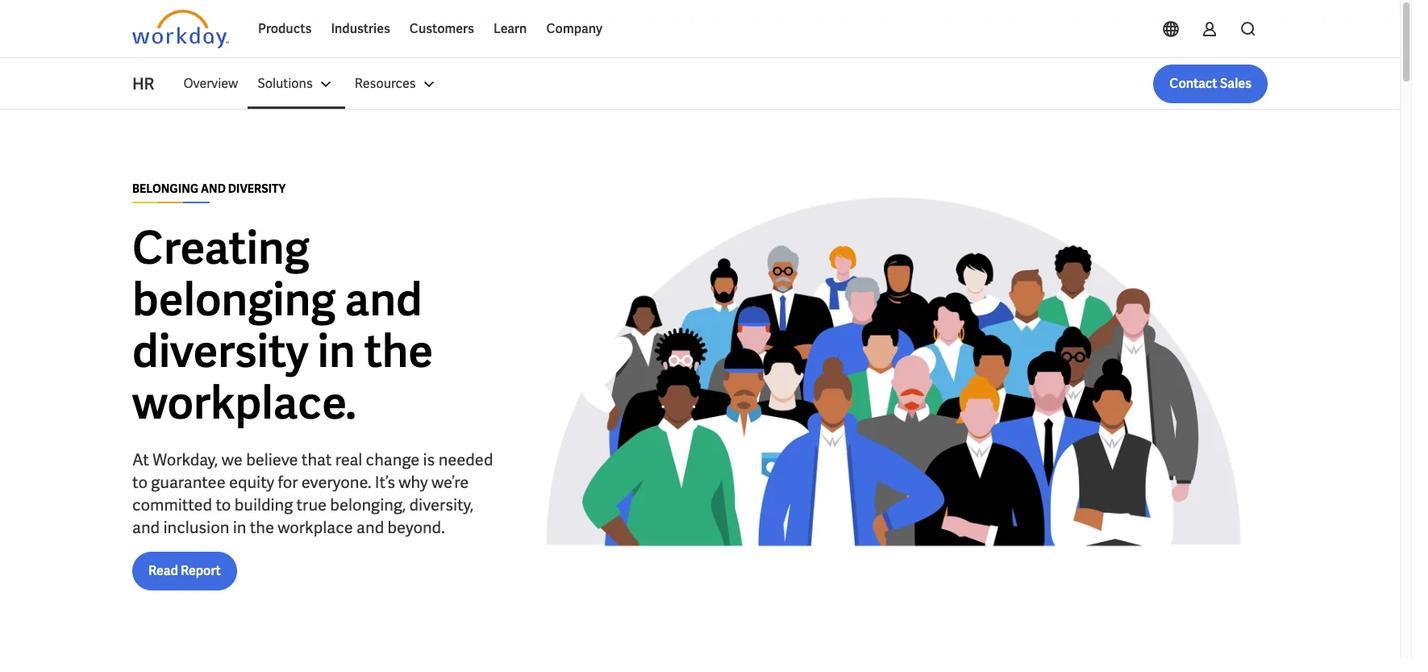 Task type: locate. For each thing, give the bounding box(es) containing it.
is
[[423, 449, 435, 470]]

report
[[181, 562, 221, 579]]

in inside at workday, we believe that real change is needed to guarantee equity for everyone. it's why we're committed to building true belonging, diversity, and inclusion in the workplace and beyond.
[[233, 517, 246, 538]]

the inside at workday, we believe that real change is needed to guarantee equity for everyone. it's why we're committed to building true belonging, diversity, and inclusion in the workplace and beyond.
[[250, 517, 274, 538]]

1 vertical spatial to
[[216, 494, 231, 515]]

the
[[365, 322, 433, 380], [250, 517, 274, 538]]

needed
[[439, 449, 493, 470]]

committed
[[132, 494, 212, 515]]

0 horizontal spatial in
[[233, 517, 246, 538]]

belonging
[[132, 181, 199, 196]]

hr
[[132, 73, 154, 94]]

and
[[201, 181, 226, 196]]

contact sales link
[[1154, 65, 1269, 103]]

0 vertical spatial to
[[132, 472, 148, 493]]

diversity
[[228, 181, 286, 196]]

belonging and diversity
[[132, 181, 286, 196]]

creating belonging and diversity in the workplace.
[[132, 218, 433, 432]]

products
[[258, 20, 312, 37]]

building
[[235, 494, 293, 515]]

solutions button
[[248, 65, 345, 103]]

0 vertical spatial the
[[365, 322, 433, 380]]

resources
[[355, 75, 416, 92]]

customers button
[[400, 10, 484, 48]]

menu
[[174, 65, 448, 103]]

0 horizontal spatial the
[[250, 517, 274, 538]]

to down at
[[132, 472, 148, 493]]

and
[[345, 270, 423, 329], [132, 517, 160, 538], [357, 517, 384, 538]]

workplace
[[278, 517, 353, 538]]

company button
[[537, 10, 612, 48]]

1 horizontal spatial in
[[318, 322, 356, 380]]

1 horizontal spatial the
[[365, 322, 433, 380]]

at
[[132, 449, 149, 470]]

0 vertical spatial in
[[318, 322, 356, 380]]

to up inclusion
[[216, 494, 231, 515]]

1 vertical spatial the
[[250, 517, 274, 538]]

change
[[366, 449, 420, 470]]

diversity
[[132, 322, 309, 380]]

beyond.
[[388, 517, 445, 538]]

industries button
[[321, 10, 400, 48]]

contact
[[1170, 75, 1218, 92]]

for
[[278, 472, 298, 493]]

believe
[[246, 449, 298, 470]]

sales
[[1221, 75, 1252, 92]]

overview
[[183, 75, 238, 92]]

resources button
[[345, 65, 448, 103]]

list
[[174, 65, 1269, 103]]

that
[[302, 449, 332, 470]]

true
[[297, 494, 327, 515]]

read
[[148, 562, 178, 579]]

real
[[335, 449, 363, 470]]

in
[[318, 322, 356, 380], [233, 517, 246, 538]]

solutions
[[258, 75, 313, 92]]

belonging, diversity and inclusion solutions image
[[520, 136, 1269, 635]]

to
[[132, 472, 148, 493], [216, 494, 231, 515]]

belonging
[[132, 270, 336, 329]]

overview link
[[174, 65, 248, 103]]

1 vertical spatial in
[[233, 517, 246, 538]]

menu containing overview
[[174, 65, 448, 103]]



Task type: describe. For each thing, give the bounding box(es) containing it.
learn button
[[484, 10, 537, 48]]

equity
[[229, 472, 275, 493]]

industries
[[331, 20, 390, 37]]

workday,
[[153, 449, 218, 470]]

we
[[222, 449, 243, 470]]

workplace.
[[132, 373, 357, 432]]

hr link
[[132, 73, 174, 95]]

products button
[[249, 10, 321, 48]]

the inside creating belonging and diversity in the workplace.
[[365, 322, 433, 380]]

company
[[547, 20, 603, 37]]

in inside creating belonging and diversity in the workplace.
[[318, 322, 356, 380]]

guarantee
[[151, 472, 226, 493]]

at workday, we believe that real change is needed to guarantee equity for everyone. it's why we're committed to building true belonging, diversity, and inclusion in the workplace and beyond.
[[132, 449, 493, 538]]

read report
[[148, 562, 221, 579]]

0 horizontal spatial to
[[132, 472, 148, 493]]

belonging,
[[330, 494, 406, 515]]

1 horizontal spatial to
[[216, 494, 231, 515]]

inclusion
[[163, 517, 230, 538]]

customers
[[410, 20, 474, 37]]

and inside creating belonging and diversity in the workplace.
[[345, 270, 423, 329]]

learn
[[494, 20, 527, 37]]

diversity,
[[410, 494, 474, 515]]

it's
[[375, 472, 395, 493]]

everyone.
[[302, 472, 372, 493]]

go to the homepage image
[[132, 10, 229, 48]]

we're
[[432, 472, 469, 493]]

read report link
[[132, 552, 237, 590]]

why
[[399, 472, 428, 493]]

list containing overview
[[174, 65, 1269, 103]]

creating
[[132, 218, 310, 277]]

contact sales
[[1170, 75, 1252, 92]]



Task type: vqa. For each thing, say whether or not it's contained in the screenshot.
AT
yes



